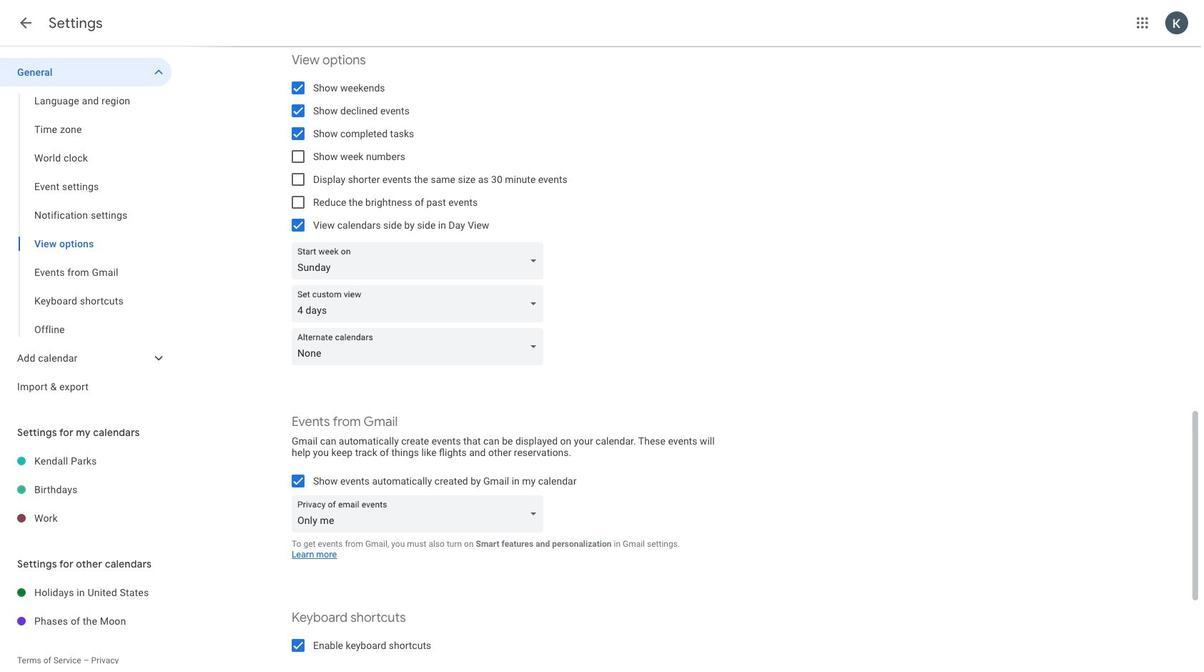 Task type: describe. For each thing, give the bounding box(es) containing it.
phases of the moon tree item
[[0, 607, 172, 636]]

work tree item
[[0, 504, 172, 533]]

general tree item
[[0, 58, 172, 87]]



Task type: vqa. For each thing, say whether or not it's contained in the screenshot.
Calendar element
no



Task type: locate. For each thing, give the bounding box(es) containing it.
1 vertical spatial tree
[[0, 447, 172, 533]]

holidays in united states tree item
[[0, 579, 172, 607]]

2 tree from the top
[[0, 447, 172, 533]]

3 tree from the top
[[0, 579, 172, 636]]

go back image
[[17, 14, 34, 31]]

None field
[[292, 242, 549, 280], [292, 285, 549, 323], [292, 328, 549, 365], [292, 496, 549, 533], [292, 242, 549, 280], [292, 285, 549, 323], [292, 328, 549, 365], [292, 496, 549, 533]]

tree
[[0, 58, 172, 401], [0, 447, 172, 533], [0, 579, 172, 636]]

1 tree from the top
[[0, 58, 172, 401]]

group
[[0, 87, 172, 344]]

2 vertical spatial tree
[[0, 579, 172, 636]]

kendall parks tree item
[[0, 447, 172, 476]]

0 vertical spatial tree
[[0, 58, 172, 401]]

birthdays tree item
[[0, 476, 172, 504]]

heading
[[49, 14, 103, 32]]



